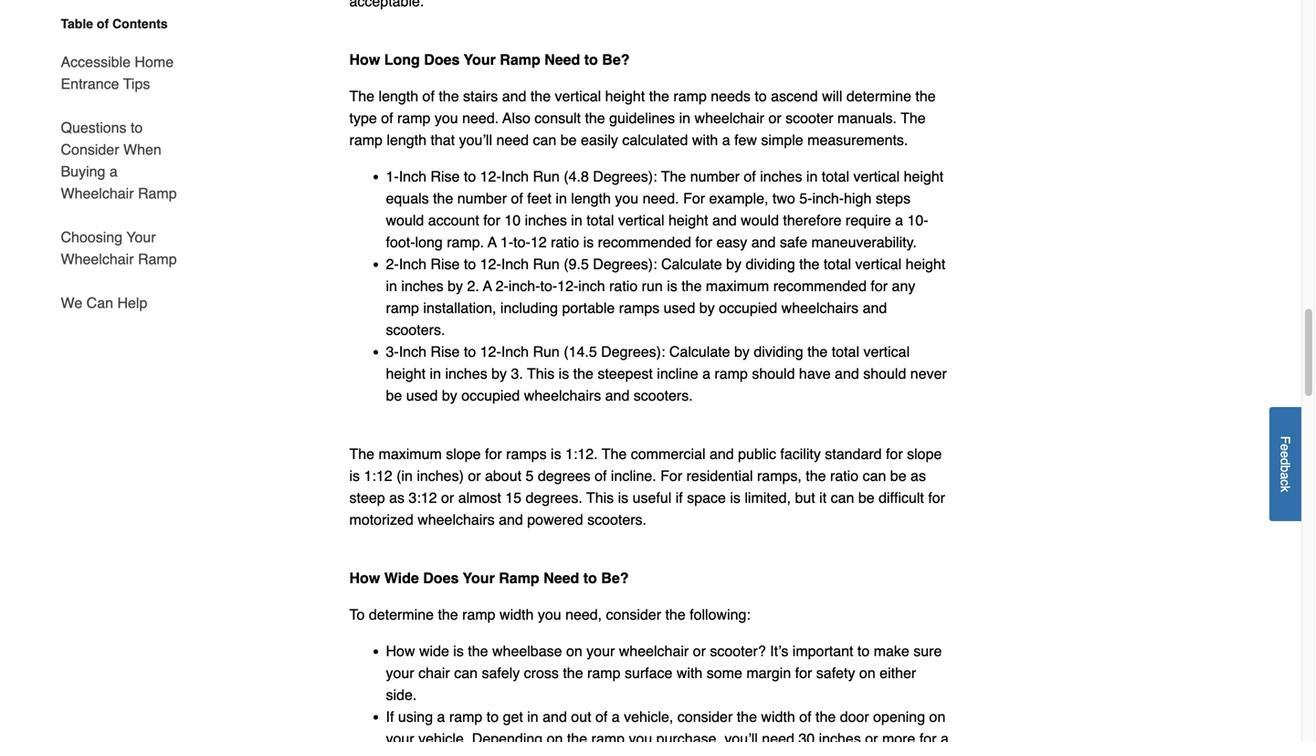 Task type: describe. For each thing, give the bounding box(es) containing it.
in down installation,
[[430, 365, 441, 382]]

ramp up to determine the ramp width you need, consider the following:
[[499, 570, 540, 587]]

in down (4.8
[[571, 212, 583, 229]]

run
[[642, 278, 663, 295]]

for right the standard
[[886, 446, 903, 463]]

1 vertical spatial scooters.
[[634, 387, 693, 404]]

cross
[[524, 665, 559, 682]]

it's
[[770, 643, 789, 660]]

it
[[820, 490, 827, 506]]

with inside the length of the stairs and the vertical height the ramp needs to ascend will determine the type of ramp you need. also consult the guidelines in wheelchair or scooter manuals. the ramp length that you'll need can be easily calculated with a few simple measurements.
[[692, 131, 718, 148]]

0 horizontal spatial used
[[406, 387, 438, 404]]

is left 1:12
[[349, 468, 360, 485]]

3 rise from the top
[[431, 343, 460, 360]]

wheelchair inside the choosing your wheelchair ramp
[[61, 251, 134, 268]]

safely
[[482, 665, 520, 682]]

ramp right type
[[397, 110, 431, 126]]

is up (9.5
[[583, 234, 594, 251]]

12
[[531, 234, 547, 251]]

vertical up the steps
[[854, 168, 900, 185]]

in inside how wide is the wheelbase on your wheelchair or scooter? it's important to make sure your chair can safely cross the ramp surface with some margin for safety on either side. if using a ramp to get in and out of a vehicle, consider the width of the door opening on your vehicle. depending on the ramp you purchase, you'll need 30 inches or more for
[[527, 709, 539, 726]]

tips
[[123, 75, 150, 92]]

to determine the ramp width you need, consider the following:
[[349, 607, 751, 623]]

how long does your ramp need to be?
[[349, 51, 630, 68]]

(4.8
[[564, 168, 589, 185]]

purchase,
[[657, 731, 721, 743]]

depending
[[472, 731, 543, 743]]

you inside the length of the stairs and the vertical height the ramp needs to ascend will determine the type of ramp you need. also consult the guidelines in wheelchair or scooter manuals. the ramp length that you'll need can be easily calculated with a few simple measurements.
[[435, 110, 458, 126]]

you inside how wide is the wheelbase on your wheelchair or scooter? it's important to make sure your chair can safely cross the ramp surface with some margin for safety on either side. if using a ramp to get in and out of a vehicle, consider the width of the door opening on your vehicle. depending on the ramp you purchase, you'll need 30 inches or more for
[[629, 731, 653, 743]]

make
[[874, 643, 910, 660]]

for left easy on the right top of the page
[[696, 234, 713, 251]]

account
[[428, 212, 479, 229]]

chair
[[419, 665, 450, 682]]

is right run
[[667, 278, 678, 295]]

does for wide
[[423, 570, 459, 587]]

be left the difficult
[[859, 490, 875, 506]]

or left scooter? at right bottom
[[693, 643, 706, 660]]

consult
[[535, 110, 581, 126]]

0 vertical spatial calculate
[[661, 256, 722, 273]]

inch up feet
[[501, 168, 529, 185]]

b
[[1279, 466, 1293, 473]]

and down the 15
[[499, 512, 523, 528]]

or down "inches)"
[[441, 490, 454, 506]]

high
[[844, 190, 872, 207]]

can down the standard
[[863, 468, 887, 485]]

1 horizontal spatial recommended
[[774, 278, 867, 295]]

and up easy on the right top of the page
[[713, 212, 737, 229]]

consider inside how wide is the wheelbase on your wheelchair or scooter? it's important to make sure your chair can safely cross the ramp surface with some margin for safety on either side. if using a ramp to get in and out of a vehicle, consider the width of the door opening on your vehicle. depending on the ramp you purchase, you'll need 30 inches or more for
[[678, 709, 733, 726]]

vertical down "any"
[[864, 343, 910, 360]]

contents
[[112, 16, 168, 31]]

for inside the maximum slope for ramps is 1:12. the commercial and public facility standard for slope is 1:12 (in inches) or about 5 degrees of incline. for residential ramps, the ratio can be as steep as 3:12 or almost 15 degrees. this is useful if space is limited, but it can be difficult for motorized wheelchairs and powered scooters.
[[661, 468, 683, 485]]

vehicle,
[[624, 709, 674, 726]]

on right the depending
[[547, 731, 563, 743]]

useful
[[633, 490, 672, 506]]

a left 10-
[[895, 212, 904, 229]]

ramp down how wide does your ramp need to be?
[[462, 607, 496, 623]]

inches up installation,
[[401, 278, 444, 295]]

vertical down "maneuverability."
[[856, 256, 902, 273]]

inch
[[579, 278, 605, 295]]

can right it
[[831, 490, 855, 506]]

maneuverability.
[[812, 234, 917, 251]]

inch down installation,
[[399, 343, 427, 360]]

and inside how wide is the wheelbase on your wheelchair or scooter? it's important to make sure your chair can safely cross the ramp surface with some margin for safety on either side. if using a ramp to get in and out of a vehicle, consider the width of the door opening on your vehicle. depending on the ramp you purchase, you'll need 30 inches or more for
[[543, 709, 567, 726]]

of up that on the top of page
[[423, 88, 435, 104]]

or inside the length of the stairs and the vertical height the ramp needs to ascend will determine the type of ramp you need. also consult the guidelines in wheelchair or scooter manuals. the ramp length that you'll need can be easily calculated with a few simple measurements.
[[769, 110, 782, 126]]

0 vertical spatial used
[[664, 300, 696, 316]]

1 slope from the left
[[446, 446, 481, 463]]

buying
[[61, 163, 105, 180]]

1 vertical spatial your
[[386, 665, 414, 682]]

with inside how wide is the wheelbase on your wheelchair or scooter? it's important to make sure your chair can safely cross the ramp surface with some margin for safety on either side. if using a ramp to get in and out of a vehicle, consider the width of the door opening on your vehicle. depending on the ramp you purchase, you'll need 30 inches or more for
[[677, 665, 703, 682]]

have
[[799, 365, 831, 382]]

ascend
[[771, 88, 818, 104]]

few
[[735, 131, 757, 148]]

side.
[[386, 687, 417, 704]]

about
[[485, 468, 522, 485]]

2 e from the top
[[1279, 451, 1293, 458]]

accessible home entrance tips
[[61, 53, 174, 92]]

vehicle.
[[419, 731, 468, 743]]

is down the '(14.5'
[[559, 365, 569, 382]]

and down steepest
[[605, 387, 630, 404]]

ramp up vehicle.
[[449, 709, 483, 726]]

we can help
[[61, 295, 147, 312]]

1 vertical spatial dividing
[[754, 343, 804, 360]]

for right the more
[[920, 731, 937, 743]]

1:12.
[[566, 446, 598, 463]]

1 horizontal spatial 2-
[[496, 278, 509, 295]]

therefore
[[783, 212, 842, 229]]

on down need,
[[566, 643, 583, 660]]

for left the 10
[[484, 212, 501, 229]]

of up 30
[[800, 709, 812, 726]]

3 run from the top
[[533, 343, 560, 360]]

when
[[123, 141, 162, 158]]

example,
[[709, 190, 769, 207]]

needs
[[711, 88, 751, 104]]

be? for how wide does your ramp need to be?
[[601, 570, 629, 587]]

wheelbase
[[492, 643, 562, 660]]

2 run from the top
[[533, 256, 560, 273]]

your for how long does your ramp need to be?
[[464, 51, 496, 68]]

opening
[[874, 709, 926, 726]]

a right incline
[[703, 365, 711, 382]]

table
[[61, 16, 93, 31]]

wide
[[384, 570, 419, 587]]

important
[[793, 643, 854, 660]]

for up about
[[485, 446, 502, 463]]

easily
[[581, 131, 618, 148]]

inches)
[[417, 468, 464, 485]]

10-
[[908, 212, 929, 229]]

inches up two
[[760, 168, 803, 185]]

of up the example,
[[744, 168, 756, 185]]

ramp down vehicle,
[[592, 731, 625, 743]]

to up account
[[464, 168, 476, 185]]

entrance
[[61, 75, 119, 92]]

commercial
[[631, 446, 706, 463]]

how for how long does your ramp need to be?
[[349, 51, 380, 68]]

some
[[707, 665, 743, 682]]

in down foot-
[[386, 278, 397, 295]]

a up vehicle.
[[437, 709, 445, 726]]

vertical inside the length of the stairs and the vertical height the ramp needs to ascend will determine the type of ramp you need. also consult the guidelines in wheelchair or scooter manuals. the ramp length that you'll need can be easily calculated with a few simple measurements.
[[555, 88, 601, 104]]

of right the out
[[596, 709, 608, 726]]

ramp right incline
[[715, 365, 748, 382]]

inch up equals
[[399, 168, 427, 185]]

ramp up 3-
[[386, 300, 419, 316]]

choosing
[[61, 229, 123, 246]]

in inside the length of the stairs and the vertical height the ramp needs to ascend will determine the type of ramp you need. also consult the guidelines in wheelchair or scooter manuals. the ramp length that you'll need can be easily calculated with a few simple measurements.
[[679, 110, 691, 126]]

2 vertical spatial degrees):
[[601, 343, 666, 360]]

questions
[[61, 119, 127, 136]]

inch down the 10
[[501, 256, 529, 273]]

determine inside the length of the stairs and the vertical height the ramp needs to ascend will determine the type of ramp you need. also consult the guidelines in wheelchair or scooter manuals. the ramp length that you'll need can be easily calculated with a few simple measurements.
[[847, 88, 912, 104]]

to up the 2.
[[464, 256, 476, 273]]

and up residential
[[710, 446, 734, 463]]

a inside the length of the stairs and the vertical height the ramp needs to ascend will determine the type of ramp you need. also consult the guidelines in wheelchair or scooter manuals. the ramp length that you'll need can be easily calculated with a few simple measurements.
[[722, 131, 731, 148]]

5-
[[800, 190, 813, 207]]

in right feet
[[556, 190, 567, 207]]

1:12
[[364, 468, 393, 485]]

1 vertical spatial as
[[389, 490, 405, 506]]

of right table
[[97, 16, 109, 31]]

measurements.
[[808, 131, 908, 148]]

vertical up run
[[618, 212, 665, 229]]

0 vertical spatial occupied
[[719, 300, 778, 316]]

ratio inside the maximum slope for ramps is 1:12. the commercial and public facility standard for slope is 1:12 (in inches) or about 5 degrees of incline. for residential ramps, the ratio can be as steep as 3:12 or almost 15 degrees. this is useful if space is limited, but it can be difficult for motorized wheelchairs and powered scooters.
[[830, 468, 859, 485]]

1 would from the left
[[386, 212, 424, 229]]

inch down foot-
[[399, 256, 427, 273]]

how inside how wide is the wheelbase on your wheelchair or scooter? it's important to make sure your chair can safely cross the ramp surface with some margin for safety on either side. if using a ramp to get in and out of a vehicle, consider the width of the door opening on your vehicle. depending on the ramp you purchase, you'll need 30 inches or more for
[[386, 643, 415, 660]]

and right the have
[[835, 365, 859, 382]]

height up the steps
[[904, 168, 944, 185]]

guidelines
[[609, 110, 675, 126]]

the up incline.
[[602, 446, 627, 463]]

1 vertical spatial a
[[483, 278, 492, 295]]

steepest
[[598, 365, 653, 382]]

steps
[[876, 190, 911, 207]]

k
[[1279, 486, 1293, 493]]

1 vertical spatial degrees):
[[593, 256, 657, 273]]

d
[[1279, 458, 1293, 466]]

to left get
[[487, 709, 499, 726]]

choosing your wheelchair ramp link
[[61, 216, 183, 281]]

your for how wide does your ramp need to be?
[[463, 570, 495, 587]]

foot-
[[386, 234, 415, 251]]

more
[[883, 731, 916, 743]]

2 vertical spatial your
[[386, 731, 414, 743]]

ramps,
[[757, 468, 802, 485]]

public
[[738, 446, 777, 463]]

and left safe
[[752, 234, 776, 251]]

inches down feet
[[525, 212, 567, 229]]

height up "any"
[[906, 256, 946, 273]]

facility
[[781, 446, 821, 463]]

of left feet
[[511, 190, 523, 207]]

1 horizontal spatial to-
[[540, 278, 557, 295]]

0 vertical spatial a
[[488, 234, 497, 251]]

(in
[[397, 468, 413, 485]]

1 horizontal spatial ratio
[[609, 278, 638, 295]]

to up the length of the stairs and the vertical height the ramp needs to ascend will determine the type of ramp you need. also consult the guidelines in wheelchair or scooter manuals. the ramp length that you'll need can be easily calculated with a few simple measurements.
[[584, 51, 598, 68]]

0 horizontal spatial width
[[500, 607, 534, 623]]

how wide does your ramp need to be?
[[349, 570, 629, 587]]

for left "any"
[[871, 278, 888, 295]]

need inside how wide is the wheelbase on your wheelchair or scooter? it's important to make sure your chair can safely cross the ramp surface with some margin for safety on either side. if using a ramp to get in and out of a vehicle, consider the width of the door opening on your vehicle. depending on the ramp you purchase, you'll need 30 inches or more for
[[762, 731, 795, 743]]

ramp.
[[447, 234, 484, 251]]

or up almost
[[468, 468, 481, 485]]

out
[[571, 709, 592, 726]]

space
[[687, 490, 726, 506]]

0 horizontal spatial consider
[[606, 607, 661, 623]]

be inside the length of the stairs and the vertical height the ramp needs to ascend will determine the type of ramp you need. also consult the guidelines in wheelchair or scooter manuals. the ramp length that you'll need can be easily calculated with a few simple measurements.
[[561, 131, 577, 148]]

height down calculated
[[669, 212, 709, 229]]

1 vertical spatial calculate
[[670, 343, 731, 360]]

0 vertical spatial scooters.
[[386, 321, 445, 338]]

a inside button
[[1279, 473, 1293, 480]]

or down "door"
[[865, 731, 878, 743]]

the right manuals.
[[901, 110, 926, 126]]

1 horizontal spatial number
[[690, 168, 740, 185]]

to
[[349, 607, 365, 623]]

0 vertical spatial as
[[911, 468, 926, 485]]

manuals.
[[838, 110, 897, 126]]

need inside the length of the stairs and the vertical height the ramp needs to ascend will determine the type of ramp you need. also consult the guidelines in wheelchair or scooter manuals. the ramp length that you'll need can be easily calculated with a few simple measurements.
[[497, 131, 529, 148]]

this inside 1-inch rise to 12-inch run (4.8 degrees): the number of inches in total vertical height equals the number of feet in length you need. for example, two 5-inch-high steps would account for 10 inches in total vertical height and would therefore require a 10- foot-long ramp. a 1-to-12 ratio is recommended for easy and safe maneuverability. 2-inch rise to 12-inch run (9.5 degrees): calculate by dividing the total vertical height in inches by 2. a 2-inch-to-12-inch ratio run is the maximum recommended for any ramp installation, including portable ramps used by occupied wheelchairs and scooters. 3-inch rise to 12-inch run (14.5 degrees): calculate by dividing the total vertical height in inches by 3. this is the steepest incline a ramp should have and should never be used by occupied wheelchairs and scooters.
[[527, 365, 555, 382]]

the up 1:12
[[349, 446, 375, 463]]

you left need,
[[538, 607, 562, 623]]

residential
[[687, 468, 753, 485]]

using
[[398, 709, 433, 726]]

ramp down type
[[349, 131, 383, 148]]

height down 3-
[[386, 365, 426, 382]]

is up degrees
[[551, 446, 561, 463]]

and down "maneuverability."
[[863, 300, 887, 316]]

1 vertical spatial wheelchairs
[[524, 387, 601, 404]]

in up the 5-
[[807, 168, 818, 185]]

wheelchair inside the length of the stairs and the vertical height the ramp needs to ascend will determine the type of ramp you need. also consult the guidelines in wheelchair or scooter manuals. the ramp length that you'll need can be easily calculated with a few simple measurements.
[[695, 110, 765, 126]]

you'll inside the length of the stairs and the vertical height the ramp needs to ascend will determine the type of ramp you need. also consult the guidelines in wheelchair or scooter manuals. the ramp length that you'll need can be easily calculated with a few simple measurements.
[[459, 131, 492, 148]]

a left vehicle,
[[612, 709, 620, 726]]

can
[[86, 295, 113, 312]]



Task type: vqa. For each thing, say whether or not it's contained in the screenshot.
10
yes



Task type: locate. For each thing, give the bounding box(es) containing it.
how for how wide does your ramp need to be?
[[349, 570, 380, 587]]

1 vertical spatial need
[[762, 731, 795, 743]]

a right buying
[[110, 163, 118, 180]]

for inside 1-inch rise to 12-inch run (4.8 degrees): the number of inches in total vertical height equals the number of feet in length you need. for example, two 5-inch-high steps would account for 10 inches in total vertical height and would therefore require a 10- foot-long ramp. a 1-to-12 ratio is recommended for easy and safe maneuverability. 2-inch rise to 12-inch run (9.5 degrees): calculate by dividing the total vertical height in inches by 2. a 2-inch-to-12-inch ratio run is the maximum recommended for any ramp installation, including portable ramps used by occupied wheelchairs and scooters. 3-inch rise to 12-inch run (14.5 degrees): calculate by dividing the total vertical height in inches by 3. this is the steepest incline a ramp should have and should never be used by occupied wheelchairs and scooters.
[[683, 190, 705, 207]]

ratio down the standard
[[830, 468, 859, 485]]

your up stairs at the left
[[464, 51, 496, 68]]

you up that on the top of page
[[435, 110, 458, 126]]

0 vertical spatial run
[[533, 168, 560, 185]]

2 vertical spatial rise
[[431, 343, 460, 360]]

0 vertical spatial your
[[464, 51, 496, 68]]

need for how long does your ramp need to be?
[[545, 51, 580, 68]]

ramp up 'help'
[[138, 251, 177, 268]]

2 would from the left
[[741, 212, 779, 229]]

to up when
[[131, 119, 143, 136]]

and inside the length of the stairs and the vertical height the ramp needs to ascend will determine the type of ramp you need. also consult the guidelines in wheelchair or scooter manuals. the ramp length that you'll need can be easily calculated with a few simple measurements.
[[502, 88, 527, 104]]

0 vertical spatial wheelchairs
[[782, 300, 859, 316]]

1 vertical spatial need.
[[643, 190, 679, 207]]

0 horizontal spatial to-
[[514, 234, 531, 251]]

accessible
[[61, 53, 131, 70]]

2 slope from the left
[[907, 446, 942, 463]]

maximum down easy on the right top of the page
[[706, 278, 770, 295]]

your down the if
[[386, 731, 414, 743]]

f
[[1279, 436, 1293, 444]]

slope
[[446, 446, 481, 463], [907, 446, 942, 463]]

to right needs on the top right
[[755, 88, 767, 104]]

be inside 1-inch rise to 12-inch run (4.8 degrees): the number of inches in total vertical height equals the number of feet in length you need. for example, two 5-inch-high steps would account for 10 inches in total vertical height and would therefore require a 10- foot-long ramp. a 1-to-12 ratio is recommended for easy and safe maneuverability. 2-inch rise to 12-inch run (9.5 degrees): calculate by dividing the total vertical height in inches by 2. a 2-inch-to-12-inch ratio run is the maximum recommended for any ramp installation, including portable ramps used by occupied wheelchairs and scooters. 3-inch rise to 12-inch run (14.5 degrees): calculate by dividing the total vertical height in inches by 3. this is the steepest incline a ramp should have and should never be used by occupied wheelchairs and scooters.
[[386, 387, 402, 404]]

ramp inside the choosing your wheelchair ramp
[[138, 251, 177, 268]]

your
[[464, 51, 496, 68], [126, 229, 156, 246], [463, 570, 495, 587]]

equals
[[386, 190, 429, 207]]

0 horizontal spatial ratio
[[551, 234, 579, 251]]

1 vertical spatial for
[[661, 468, 683, 485]]

feet
[[527, 190, 552, 207]]

0 vertical spatial does
[[424, 51, 460, 68]]

you down vehicle,
[[629, 731, 653, 743]]

vertical
[[555, 88, 601, 104], [854, 168, 900, 185], [618, 212, 665, 229], [856, 256, 902, 273], [864, 343, 910, 360]]

for down important
[[795, 665, 813, 682]]

e up 'b'
[[1279, 451, 1293, 458]]

1 run from the top
[[533, 168, 560, 185]]

choosing your wheelchair ramp
[[61, 229, 177, 268]]

1 vertical spatial number
[[458, 190, 507, 207]]

1 horizontal spatial consider
[[678, 709, 733, 726]]

in up calculated
[[679, 110, 691, 126]]

c
[[1279, 480, 1293, 486]]

in
[[679, 110, 691, 126], [807, 168, 818, 185], [556, 190, 567, 207], [571, 212, 583, 229], [386, 278, 397, 295], [430, 365, 441, 382], [527, 709, 539, 726]]

1 vertical spatial with
[[677, 665, 703, 682]]

recommended
[[598, 234, 692, 251], [774, 278, 867, 295]]

1-
[[386, 168, 399, 185], [501, 234, 514, 251]]

2- down foot-
[[386, 256, 399, 273]]

you down easily
[[615, 190, 639, 207]]

to inside questions to consider when buying a wheelchair ramp
[[131, 119, 143, 136]]

for right the difficult
[[929, 490, 946, 506]]

0 vertical spatial need
[[545, 51, 580, 68]]

1 vertical spatial wheelchair
[[619, 643, 689, 660]]

3:12
[[409, 490, 437, 506]]

does for long
[[424, 51, 460, 68]]

0 horizontal spatial 1-
[[386, 168, 399, 185]]

3-
[[386, 343, 399, 360]]

this inside the maximum slope for ramps is 1:12. the commercial and public facility standard for slope is 1:12 (in inches) or about 5 degrees of incline. for residential ramps, the ratio can be as steep as 3:12 or almost 15 degrees. this is useful if space is limited, but it can be difficult for motorized wheelchairs and powered scooters.
[[587, 490, 614, 506]]

questions to consider when buying a wheelchair ramp
[[61, 119, 177, 202]]

difficult
[[879, 490, 924, 506]]

length down (4.8
[[571, 190, 611, 207]]

inch up 3.
[[501, 343, 529, 360]]

0 horizontal spatial would
[[386, 212, 424, 229]]

1 vertical spatial width
[[761, 709, 796, 726]]

either
[[880, 665, 917, 682]]

surface
[[625, 665, 673, 682]]

2 horizontal spatial wheelchairs
[[782, 300, 859, 316]]

need
[[497, 131, 529, 148], [762, 731, 795, 743]]

scooter?
[[710, 643, 766, 660]]

need. inside the length of the stairs and the vertical height the ramp needs to ascend will determine the type of ramp you need. also consult the guidelines in wheelchair or scooter manuals. the ramp length that you'll need can be easily calculated with a few simple measurements.
[[462, 110, 499, 126]]

scooters. down the useful
[[588, 512, 647, 528]]

ramp up also
[[500, 51, 541, 68]]

0 vertical spatial for
[[683, 190, 705, 207]]

safe
[[780, 234, 808, 251]]

2 vertical spatial how
[[386, 643, 415, 660]]

30
[[799, 731, 815, 743]]

you'll
[[459, 131, 492, 148], [725, 731, 758, 743]]

0 horizontal spatial recommended
[[598, 234, 692, 251]]

degrees):
[[593, 168, 657, 185], [593, 256, 657, 273], [601, 343, 666, 360]]

0 vertical spatial number
[[690, 168, 740, 185]]

e up d
[[1279, 444, 1293, 451]]

your right choosing
[[126, 229, 156, 246]]

of down 1:12.
[[595, 468, 607, 485]]

of right type
[[381, 110, 393, 126]]

height inside the length of the stairs and the vertical height the ramp needs to ascend will determine the type of ramp you need. also consult the guidelines in wheelchair or scooter manuals. the ramp length that you'll need can be easily calculated with a few simple measurements.
[[605, 88, 645, 104]]

0 vertical spatial wheelchair
[[61, 185, 134, 202]]

0 vertical spatial dividing
[[746, 256, 796, 273]]

be?
[[602, 51, 630, 68], [601, 570, 629, 587]]

1 should from the left
[[752, 365, 795, 382]]

stairs
[[463, 88, 498, 104]]

the length of the stairs and the vertical height the ramp needs to ascend will determine the type of ramp you need. also consult the guidelines in wheelchair or scooter manuals. the ramp length that you'll need can be easily calculated with a few simple measurements.
[[349, 88, 936, 148]]

a inside questions to consider when buying a wheelchair ramp
[[110, 163, 118, 180]]

the inside the maximum slope for ramps is 1:12. the commercial and public facility standard for slope is 1:12 (in inches) or about 5 degrees of incline. for residential ramps, the ratio can be as steep as 3:12 or almost 15 degrees. this is useful if space is limited, but it can be difficult for motorized wheelchairs and powered scooters.
[[806, 468, 826, 485]]

scooters.
[[386, 321, 445, 338], [634, 387, 693, 404], [588, 512, 647, 528]]

3.
[[511, 365, 523, 382]]

1 vertical spatial does
[[423, 570, 459, 587]]

installation,
[[423, 300, 497, 316]]

this down incline.
[[587, 490, 614, 506]]

to down installation,
[[464, 343, 476, 360]]

we can help link
[[61, 281, 147, 314]]

dividing up the have
[[754, 343, 804, 360]]

0 vertical spatial 2-
[[386, 256, 399, 273]]

0 vertical spatial you'll
[[459, 131, 492, 148]]

wheelchair down choosing
[[61, 251, 134, 268]]

need left 30
[[762, 731, 795, 743]]

should left the never
[[864, 365, 907, 382]]

powered
[[527, 512, 583, 528]]

1 vertical spatial be?
[[601, 570, 629, 587]]

0 horizontal spatial this
[[527, 365, 555, 382]]

on right opening
[[930, 709, 946, 726]]

consider right need,
[[606, 607, 661, 623]]

be? for how long does your ramp need to be?
[[602, 51, 630, 68]]

need. down stairs at the left
[[462, 110, 499, 126]]

1 horizontal spatial inch-
[[813, 190, 844, 207]]

a left few
[[722, 131, 731, 148]]

1 vertical spatial ramps
[[506, 446, 547, 463]]

almost
[[458, 490, 501, 506]]

1 horizontal spatial width
[[761, 709, 796, 726]]

we
[[61, 295, 82, 312]]

wheelchair down needs on the top right
[[695, 110, 765, 126]]

width up wheelbase
[[500, 607, 534, 623]]

1 horizontal spatial wheelchairs
[[524, 387, 601, 404]]

you inside 1-inch rise to 12-inch run (4.8 degrees): the number of inches in total vertical height equals the number of feet in length you need. for example, two 5-inch-high steps would account for 10 inches in total vertical height and would therefore require a 10- foot-long ramp. a 1-to-12 ratio is recommended for easy and safe maneuverability. 2-inch rise to 12-inch run (9.5 degrees): calculate by dividing the total vertical height in inches by 2. a 2-inch-to-12-inch ratio run is the maximum recommended for any ramp installation, including portable ramps used by occupied wheelchairs and scooters. 3-inch rise to 12-inch run (14.5 degrees): calculate by dividing the total vertical height in inches by 3. this is the steepest incline a ramp should have and should never be used by occupied wheelchairs and scooters.
[[615, 190, 639, 207]]

length left that on the top of page
[[387, 131, 427, 148]]

a up k
[[1279, 473, 1293, 480]]

inches inside how wide is the wheelbase on your wheelchair or scooter? it's important to make sure your chair can safely cross the ramp surface with some margin for safety on either side. if using a ramp to get in and out of a vehicle, consider the width of the door opening on your vehicle. depending on the ramp you purchase, you'll need 30 inches or more for
[[819, 731, 861, 743]]

rise down installation,
[[431, 343, 460, 360]]

0 vertical spatial inch-
[[813, 190, 844, 207]]

width inside how wide is the wheelbase on your wheelchair or scooter? it's important to make sure your chair can safely cross the ramp surface with some margin for safety on either side. if using a ramp to get in and out of a vehicle, consider the width of the door opening on your vehicle. depending on the ramp you purchase, you'll need 30 inches or more for
[[761, 709, 796, 726]]

0 horizontal spatial need
[[497, 131, 529, 148]]

the
[[439, 88, 459, 104], [531, 88, 551, 104], [649, 88, 670, 104], [916, 88, 936, 104], [585, 110, 605, 126], [433, 190, 453, 207], [800, 256, 820, 273], [682, 278, 702, 295], [808, 343, 828, 360], [573, 365, 594, 382], [806, 468, 826, 485], [438, 607, 458, 623], [666, 607, 686, 623], [468, 643, 488, 660], [563, 665, 583, 682], [737, 709, 757, 726], [816, 709, 836, 726], [567, 731, 588, 743]]

1 horizontal spatial maximum
[[706, 278, 770, 295]]

wheelchair up 'surface'
[[619, 643, 689, 660]]

for
[[683, 190, 705, 207], [661, 468, 683, 485]]

calculated
[[622, 131, 688, 148]]

0 horizontal spatial inch-
[[509, 278, 540, 295]]

calculate
[[661, 256, 722, 273], [670, 343, 731, 360]]

12-
[[480, 168, 501, 185], [480, 256, 501, 273], [557, 278, 579, 295], [480, 343, 501, 360]]

2 vertical spatial wheelchairs
[[418, 512, 495, 528]]

ramp left needs on the top right
[[674, 88, 707, 104]]

any
[[892, 278, 916, 295]]

1 horizontal spatial determine
[[847, 88, 912, 104]]

on left either
[[860, 665, 876, 682]]

margin
[[747, 665, 791, 682]]

0 vertical spatial maximum
[[706, 278, 770, 295]]

you'll inside how wide is the wheelbase on your wheelchair or scooter? it's important to make sure your chair can safely cross the ramp surface with some margin for safety on either side. if using a ramp to get in and out of a vehicle, consider the width of the door opening on your vehicle. depending on the ramp you purchase, you'll need 30 inches or more for
[[725, 731, 758, 743]]

to inside the length of the stairs and the vertical height the ramp needs to ascend will determine the type of ramp you need. also consult the guidelines in wheelchair or scooter manuals. the ramp length that you'll need can be easily calculated with a few simple measurements.
[[755, 88, 767, 104]]

you
[[435, 110, 458, 126], [615, 190, 639, 207], [538, 607, 562, 623], [629, 731, 653, 743]]

for left the example,
[[683, 190, 705, 207]]

need for how wide does your ramp need to be?
[[544, 570, 579, 587]]

wheelchair inside how wide is the wheelbase on your wheelchair or scooter? it's important to make sure your chair can safely cross the ramp surface with some margin for safety on either side. if using a ramp to get in and out of a vehicle, consider the width of the door opening on your vehicle. depending on the ramp you purchase, you'll need 30 inches or more for
[[619, 643, 689, 660]]

2-
[[386, 256, 399, 273], [496, 278, 509, 295]]

following:
[[690, 607, 751, 623]]

1 horizontal spatial wheelchair
[[695, 110, 765, 126]]

to up need,
[[584, 570, 597, 587]]

how wide is the wheelbase on your wheelchair or scooter? it's important to make sure your chair can safely cross the ramp surface with some margin for safety on either side. if using a ramp to get in and out of a vehicle, consider the width of the door opening on your vehicle. depending on the ramp you purchase, you'll need 30 inches or more for 
[[386, 643, 949, 743]]

length
[[379, 88, 419, 104], [387, 131, 427, 148], [571, 190, 611, 207]]

for
[[484, 212, 501, 229], [696, 234, 713, 251], [871, 278, 888, 295], [485, 446, 502, 463], [886, 446, 903, 463], [929, 490, 946, 506], [795, 665, 813, 682], [920, 731, 937, 743]]

dividing
[[746, 256, 796, 273], [754, 343, 804, 360]]

1 vertical spatial ratio
[[609, 278, 638, 295]]

0 vertical spatial rise
[[431, 168, 460, 185]]

1 horizontal spatial occupied
[[719, 300, 778, 316]]

1 horizontal spatial used
[[664, 300, 696, 316]]

long
[[415, 234, 443, 251]]

home
[[135, 53, 174, 70]]

1 vertical spatial length
[[387, 131, 427, 148]]

maximum inside the maximum slope for ramps is 1:12. the commercial and public facility standard for slope is 1:12 (in inches) or about 5 degrees of incline. for residential ramps, the ratio can be as steep as 3:12 or almost 15 degrees. this is useful if space is limited, but it can be difficult for motorized wheelchairs and powered scooters.
[[379, 446, 442, 463]]

your inside the choosing your wheelchair ramp
[[126, 229, 156, 246]]

0 horizontal spatial number
[[458, 190, 507, 207]]

maximum inside 1-inch rise to 12-inch run (4.8 degrees): the number of inches in total vertical height equals the number of feet in length you need. for example, two 5-inch-high steps would account for 10 inches in total vertical height and would therefore require a 10- foot-long ramp. a 1-to-12 ratio is recommended for easy and safe maneuverability. 2-inch rise to 12-inch run (9.5 degrees): calculate by dividing the total vertical height in inches by 2. a 2-inch-to-12-inch ratio run is the maximum recommended for any ramp installation, including portable ramps used by occupied wheelchairs and scooters. 3-inch rise to 12-inch run (14.5 degrees): calculate by dividing the total vertical height in inches by 3. this is the steepest incline a ramp should have and should never be used by occupied wheelchairs and scooters.
[[706, 278, 770, 295]]

maximum up "(in"
[[379, 446, 442, 463]]

0 vertical spatial how
[[349, 51, 380, 68]]

of inside the maximum slope for ramps is 1:12. the commercial and public facility standard for slope is 1:12 (in inches) or about 5 degrees of incline. for residential ramps, the ratio can be as steep as 3:12 or almost 15 degrees. this is useful if space is limited, but it can be difficult for motorized wheelchairs and powered scooters.
[[595, 468, 607, 485]]

1 vertical spatial maximum
[[379, 446, 442, 463]]

1 vertical spatial your
[[126, 229, 156, 246]]

door
[[840, 709, 870, 726]]

ramp left 'surface'
[[587, 665, 621, 682]]

wheelchairs up the have
[[782, 300, 859, 316]]

1 vertical spatial recommended
[[774, 278, 867, 295]]

but
[[795, 490, 816, 506]]

0 horizontal spatial as
[[389, 490, 405, 506]]

1 vertical spatial you'll
[[725, 731, 758, 743]]

can inside how wide is the wheelbase on your wheelchair or scooter? it's important to make sure your chair can safely cross the ramp surface with some margin for safety on either side. if using a ramp to get in and out of a vehicle, consider the width of the door opening on your vehicle. depending on the ramp you purchase, you'll need 30 inches or more for
[[454, 665, 478, 682]]

is down incline.
[[618, 490, 629, 506]]

inches left 3.
[[445, 365, 488, 382]]

0 horizontal spatial need.
[[462, 110, 499, 126]]

also
[[503, 110, 531, 126]]

2 horizontal spatial ratio
[[830, 468, 859, 485]]

2 vertical spatial your
[[463, 570, 495, 587]]

ramps inside 1-inch rise to 12-inch run (4.8 degrees): the number of inches in total vertical height equals the number of feet in length you need. for example, two 5-inch-high steps would account for 10 inches in total vertical height and would therefore require a 10- foot-long ramp. a 1-to-12 ratio is recommended for easy and safe maneuverability. 2-inch rise to 12-inch run (9.5 degrees): calculate by dividing the total vertical height in inches by 2. a 2-inch-to-12-inch ratio run is the maximum recommended for any ramp installation, including portable ramps used by occupied wheelchairs and scooters. 3-inch rise to 12-inch run (14.5 degrees): calculate by dividing the total vertical height in inches by 3. this is the steepest incline a ramp should have and should never be used by occupied wheelchairs and scooters.
[[619, 300, 660, 316]]

1 horizontal spatial need
[[762, 731, 795, 743]]

and up also
[[502, 88, 527, 104]]

0 horizontal spatial for
[[661, 468, 683, 485]]

is right wide
[[453, 643, 464, 660]]

is down residential
[[730, 490, 741, 506]]

table of contents
[[61, 16, 168, 31]]

width down margin
[[761, 709, 796, 726]]

slope up the difficult
[[907, 446, 942, 463]]

1 vertical spatial inch-
[[509, 278, 540, 295]]

1 vertical spatial used
[[406, 387, 438, 404]]

1- up equals
[[386, 168, 399, 185]]

scooters. up 3-
[[386, 321, 445, 338]]

0 vertical spatial degrees):
[[593, 168, 657, 185]]

recommended up run
[[598, 234, 692, 251]]

0 vertical spatial ratio
[[551, 234, 579, 251]]

0 vertical spatial recommended
[[598, 234, 692, 251]]

1 horizontal spatial ramps
[[619, 300, 660, 316]]

questions to consider when buying a wheelchair ramp link
[[61, 106, 183, 216]]

inches
[[760, 168, 803, 185], [525, 212, 567, 229], [401, 278, 444, 295], [445, 365, 488, 382], [819, 731, 861, 743]]

0 vertical spatial this
[[527, 365, 555, 382]]

degrees.
[[526, 490, 583, 506]]

1 vertical spatial run
[[533, 256, 560, 273]]

e
[[1279, 444, 1293, 451], [1279, 451, 1293, 458]]

as
[[911, 468, 926, 485], [389, 490, 405, 506]]

1 vertical spatial 2-
[[496, 278, 509, 295]]

need
[[545, 51, 580, 68], [544, 570, 579, 587]]

2 wheelchair from the top
[[61, 251, 134, 268]]

1 horizontal spatial should
[[864, 365, 907, 382]]

would down the example,
[[741, 212, 779, 229]]

need.
[[462, 110, 499, 126], [643, 190, 679, 207]]

0 horizontal spatial slope
[[446, 446, 481, 463]]

wheelchair inside questions to consider when buying a wheelchair ramp
[[61, 185, 134, 202]]

is inside how wide is the wheelbase on your wheelchair or scooter? it's important to make sure your chair can safely cross the ramp surface with some margin for safety on either side. if using a ramp to get in and out of a vehicle, consider the width of the door opening on your vehicle. depending on the ramp you purchase, you'll need 30 inches or more for
[[453, 643, 464, 660]]

f e e d b a c k
[[1279, 436, 1293, 493]]

wheelchair
[[61, 185, 134, 202], [61, 251, 134, 268]]

a
[[722, 131, 731, 148], [110, 163, 118, 180], [895, 212, 904, 229], [703, 365, 711, 382], [1279, 473, 1293, 480], [437, 709, 445, 726], [612, 709, 620, 726]]

1 vertical spatial determine
[[369, 607, 434, 623]]

wheelchairs down almost
[[418, 512, 495, 528]]

incline
[[657, 365, 699, 382]]

1 vertical spatial consider
[[678, 709, 733, 726]]

2 vertical spatial ratio
[[830, 468, 859, 485]]

1-inch rise to 12-inch run (4.8 degrees): the number of inches in total vertical height equals the number of feet in length you need. for example, two 5-inch-high steps would account for 10 inches in total vertical height and would therefore require a 10- foot-long ramp. a 1-to-12 ratio is recommended for easy and safe maneuverability. 2-inch rise to 12-inch run (9.5 degrees): calculate by dividing the total vertical height in inches by 2. a 2-inch-to-12-inch ratio run is the maximum recommended for any ramp installation, including portable ramps used by occupied wheelchairs and scooters. 3-inch rise to 12-inch run (14.5 degrees): calculate by dividing the total vertical height in inches by 3. this is the steepest incline a ramp should have and should never be used by occupied wheelchairs and scooters.
[[386, 168, 947, 404]]

ramps inside the maximum slope for ramps is 1:12. the commercial and public facility standard for slope is 1:12 (in inches) or about 5 degrees of incline. for residential ramps, the ratio can be as steep as 3:12 or almost 15 degrees. this is useful if space is limited, but it can be difficult for motorized wheelchairs and powered scooters.
[[506, 446, 547, 463]]

slope up "inches)"
[[446, 446, 481, 463]]

0 vertical spatial be?
[[602, 51, 630, 68]]

1 vertical spatial occupied
[[462, 387, 520, 404]]

2- right the 2.
[[496, 278, 509, 295]]

length inside 1-inch rise to 12-inch run (4.8 degrees): the number of inches in total vertical height equals the number of feet in length you need. for example, two 5-inch-high steps would account for 10 inches in total vertical height and would therefore require a 10- foot-long ramp. a 1-to-12 ratio is recommended for easy and safe maneuverability. 2-inch rise to 12-inch run (9.5 degrees): calculate by dividing the total vertical height in inches by 2. a 2-inch-to-12-inch ratio run is the maximum recommended for any ramp installation, including portable ramps used by occupied wheelchairs and scooters. 3-inch rise to 12-inch run (14.5 degrees): calculate by dividing the total vertical height in inches by 3. this is the steepest incline a ramp should have and should never be used by occupied wheelchairs and scooters.
[[571, 190, 611, 207]]

to left make
[[858, 643, 870, 660]]

be? up need,
[[601, 570, 629, 587]]

1 vertical spatial this
[[587, 490, 614, 506]]

with left few
[[692, 131, 718, 148]]

steep
[[349, 490, 385, 506]]

wheelchair
[[695, 110, 765, 126], [619, 643, 689, 660]]

5
[[526, 468, 534, 485]]

scooters. down incline
[[634, 387, 693, 404]]

0 vertical spatial length
[[379, 88, 419, 104]]

table of contents element
[[46, 15, 183, 314]]

can inside the length of the stairs and the vertical height the ramp needs to ascend will determine the type of ramp you need. also consult the guidelines in wheelchair or scooter manuals. the ramp length that you'll need can be easily calculated with a few simple measurements.
[[533, 131, 557, 148]]

need. inside 1-inch rise to 12-inch run (4.8 degrees): the number of inches in total vertical height equals the number of feet in length you need. for example, two 5-inch-high steps would account for 10 inches in total vertical height and would therefore require a 10- foot-long ramp. a 1-to-12 ratio is recommended for easy and safe maneuverability. 2-inch rise to 12-inch run (9.5 degrees): calculate by dividing the total vertical height in inches by 2. a 2-inch-to-12-inch ratio run is the maximum recommended for any ramp installation, including portable ramps used by occupied wheelchairs and scooters. 3-inch rise to 12-inch run (14.5 degrees): calculate by dividing the total vertical height in inches by 3. this is the steepest incline a ramp should have and should never be used by occupied wheelchairs and scooters.
[[643, 190, 679, 207]]

the inside 1-inch rise to 12-inch run (4.8 degrees): the number of inches in total vertical height equals the number of feet in length you need. for example, two 5-inch-high steps would account for 10 inches in total vertical height and would therefore require a 10- foot-long ramp. a 1-to-12 ratio is recommended for easy and safe maneuverability. 2-inch rise to 12-inch run (9.5 degrees): calculate by dividing the total vertical height in inches by 2. a 2-inch-to-12-inch ratio run is the maximum recommended for any ramp installation, including portable ramps used by occupied wheelchairs and scooters. 3-inch rise to 12-inch run (14.5 degrees): calculate by dividing the total vertical height in inches by 3. this is the steepest incline a ramp should have and should never be used by occupied wheelchairs and scooters.
[[661, 168, 686, 185]]

wheelchairs inside the maximum slope for ramps is 1:12. the commercial and public facility standard for slope is 1:12 (in inches) or about 5 degrees of incline. for residential ramps, the ratio can be as steep as 3:12 or almost 15 degrees. this is useful if space is limited, but it can be difficult for motorized wheelchairs and powered scooters.
[[418, 512, 495, 528]]

two
[[773, 190, 796, 207]]

2 should from the left
[[864, 365, 907, 382]]

calculate up run
[[661, 256, 722, 273]]

0 horizontal spatial 2-
[[386, 256, 399, 273]]

scooters. inside the maximum slope for ramps is 1:12. the commercial and public facility standard for slope is 1:12 (in inches) or about 5 degrees of incline. for residential ramps, the ratio can be as steep as 3:12 or almost 15 degrees. this is useful if space is limited, but it can be difficult for motorized wheelchairs and powered scooters.
[[588, 512, 647, 528]]

1 e from the top
[[1279, 444, 1293, 451]]

degrees
[[538, 468, 591, 485]]

number up account
[[458, 190, 507, 207]]

easy
[[717, 234, 748, 251]]

vertical up the consult
[[555, 88, 601, 104]]

1 rise from the top
[[431, 168, 460, 185]]

0 vertical spatial wheelchair
[[695, 110, 765, 126]]

1- down the 10
[[501, 234, 514, 251]]

inches down "door"
[[819, 731, 861, 743]]

portable
[[562, 300, 615, 316]]

get
[[503, 709, 523, 726]]

0 horizontal spatial should
[[752, 365, 795, 382]]

occupied down easy on the right top of the page
[[719, 300, 778, 316]]

standard
[[825, 446, 882, 463]]

does right wide
[[423, 570, 459, 587]]

require
[[846, 212, 891, 229]]

0 vertical spatial your
[[587, 643, 615, 660]]

ramp inside questions to consider when buying a wheelchair ramp
[[138, 185, 177, 202]]

the maximum slope for ramps is 1:12. the commercial and public facility standard for slope is 1:12 (in inches) or about 5 degrees of incline. for residential ramps, the ratio can be as steep as 3:12 or almost 15 degrees. this is useful if space is limited, but it can be difficult for motorized wheelchairs and powered scooters.
[[349, 446, 946, 528]]

0 horizontal spatial occupied
[[462, 387, 520, 404]]

be up the difficult
[[891, 468, 907, 485]]

the up type
[[349, 88, 375, 104]]

0 vertical spatial ramps
[[619, 300, 660, 316]]

1 vertical spatial 1-
[[501, 234, 514, 251]]

ratio left run
[[609, 278, 638, 295]]

your down need,
[[587, 643, 615, 660]]

2 rise from the top
[[431, 256, 460, 273]]

does
[[424, 51, 460, 68], [423, 570, 459, 587]]

help
[[117, 295, 147, 312]]

if
[[386, 709, 394, 726]]

1 horizontal spatial for
[[683, 190, 705, 207]]

scooter
[[786, 110, 834, 126]]

1 vertical spatial rise
[[431, 256, 460, 273]]

1 wheelchair from the top
[[61, 185, 134, 202]]

(9.5
[[564, 256, 589, 273]]



